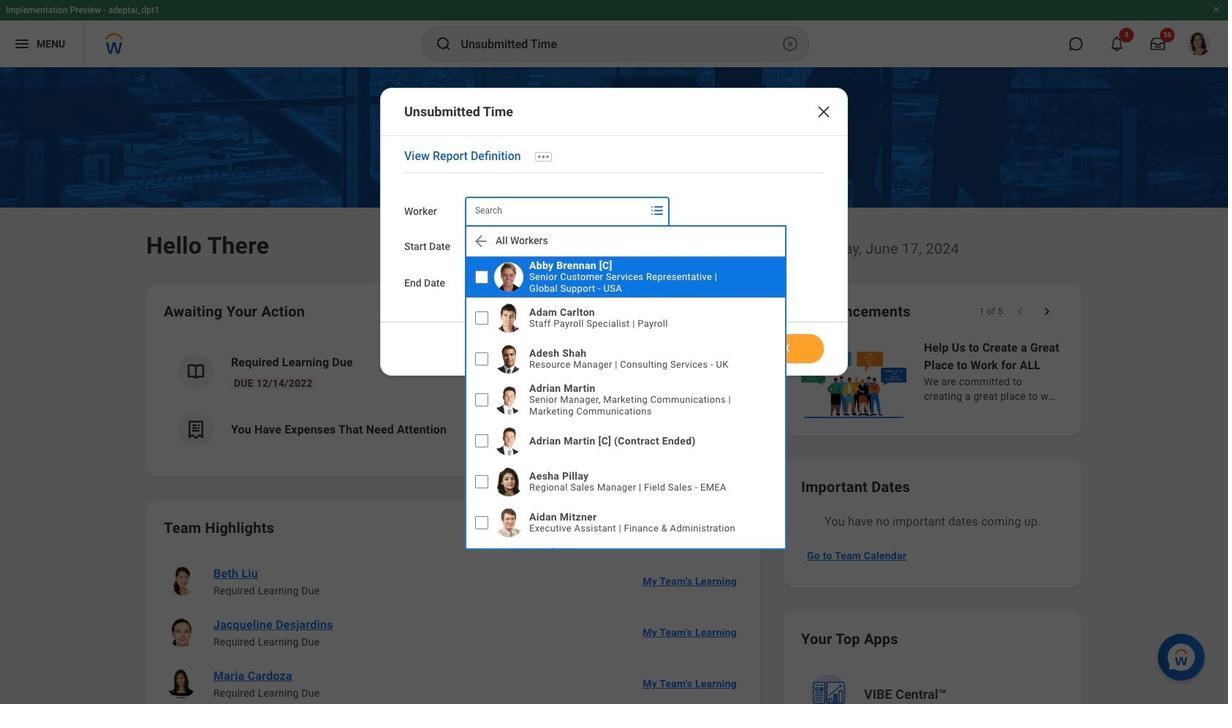 Task type: describe. For each thing, give the bounding box(es) containing it.
1 list from the top
[[164, 342, 743, 459]]

aesha pillay image
[[494, 467, 524, 496]]

prompts image
[[649, 202, 666, 219]]

2 group from the top
[[465, 268, 564, 297]]

abby brennan [c] image
[[494, 262, 524, 292]]

Search field
[[466, 197, 646, 224]]

profile logan mcneil element
[[1179, 28, 1220, 60]]

adesh shah image
[[494, 344, 524, 374]]

x image
[[815, 103, 833, 121]]

search image
[[435, 35, 452, 53]]

notifications large image
[[1110, 37, 1125, 51]]

2 list from the top
[[164, 556, 743, 704]]

x circle image
[[781, 35, 799, 53]]



Task type: locate. For each thing, give the bounding box(es) containing it.
group
[[465, 232, 564, 261], [465, 268, 564, 297]]

2 calendar image from the top
[[540, 274, 557, 292]]

aidan mitzner image
[[494, 508, 524, 537]]

calendar image
[[540, 238, 557, 255], [540, 274, 557, 292]]

1 calendar image from the top
[[540, 238, 557, 255]]

1 vertical spatial list
[[164, 556, 743, 704]]

chevron left small image
[[1013, 304, 1028, 319]]

inbox large image
[[1151, 37, 1166, 51]]

1 group from the top
[[465, 232, 564, 261]]

group up adam carlton icon
[[465, 268, 564, 297]]

dialog
[[380, 88, 848, 376]]

book open image
[[185, 360, 207, 382]]

calendar image for second group from the top of the page
[[540, 274, 557, 292]]

close environment banner image
[[1212, 5, 1221, 14]]

0 vertical spatial calendar image
[[540, 238, 557, 255]]

list
[[164, 342, 743, 459], [164, 556, 743, 704]]

calendar image down search field
[[540, 238, 557, 255]]

calendar image right abby brennan [c] image
[[540, 274, 557, 292]]

status
[[980, 306, 1003, 317]]

group up abby brennan [c] image
[[465, 232, 564, 261]]

1 vertical spatial calendar image
[[540, 274, 557, 292]]

adrian martin [c] (contract ended) image
[[494, 426, 524, 455]]

adam carlton image
[[494, 303, 524, 333]]

arrow left image
[[472, 232, 490, 250]]

dashboard expenses image
[[185, 419, 207, 441]]

main content
[[0, 67, 1228, 704]]

banner
[[0, 0, 1228, 67]]

adrian martin image
[[494, 385, 524, 414]]

calendar image for 1st group
[[540, 238, 557, 255]]

chevron right small image
[[1040, 304, 1054, 319]]

0 vertical spatial group
[[465, 232, 564, 261]]

1 vertical spatial group
[[465, 268, 564, 297]]

0 vertical spatial list
[[164, 342, 743, 459]]



Task type: vqa. For each thing, say whether or not it's contained in the screenshot.
Adam Carlton ICON
yes



